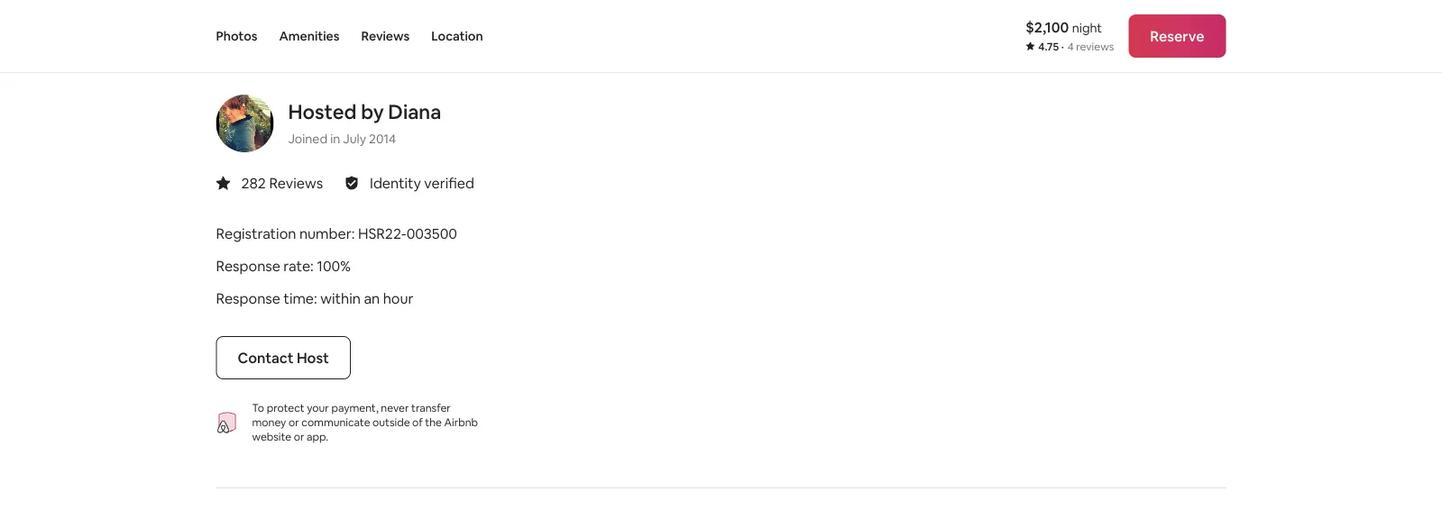Task type: vqa. For each thing, say whether or not it's contained in the screenshot.
Add to wishlist: Townhouse in Hurricane image
no



Task type: describe. For each thing, give the bounding box(es) containing it.
4.75 · 4 reviews
[[1039, 40, 1114, 54]]

hosted by diana joined in july 2014
[[288, 99, 442, 147]]

282
[[241, 174, 266, 193]]

or down protect
[[289, 416, 299, 430]]

reserve button
[[1129, 14, 1226, 58]]

identity
[[370, 174, 421, 193]]

time
[[284, 290, 314, 308]]

1 horizontal spatial reviews
[[361, 28, 410, 44]]

contact host
[[238, 349, 329, 368]]

hour
[[383, 290, 414, 308]]

·
[[1061, 40, 1064, 54]]

100%
[[317, 257, 351, 276]]

photos
[[216, 28, 258, 44]]

verified
[[424, 174, 474, 193]]

joined
[[288, 131, 328, 147]]

4
[[1068, 40, 1074, 54]]

money
[[252, 416, 286, 430]]

registration
[[216, 225, 296, 243]]

photos button
[[216, 0, 258, 72]]

website
[[252, 431, 291, 445]]

by
[[361, 99, 384, 125]]

amenities button
[[279, 0, 340, 72]]

hosted
[[288, 99, 357, 125]]

reserve
[[1150, 27, 1205, 45]]

transfer
[[411, 402, 451, 416]]

reviews
[[1076, 40, 1114, 54]]

to protect your payment, never transfer money or communicate outside of the airbnb website or app.
[[252, 402, 478, 445]]

003500
[[407, 225, 457, 243]]

contact
[[238, 349, 294, 368]]

identity verified
[[370, 174, 474, 193]]

of
[[412, 416, 423, 430]]

to
[[252, 402, 264, 416]]

: for response rate
[[310, 257, 314, 276]]

protect
[[267, 402, 305, 416]]



Task type: locate. For each thing, give the bounding box(es) containing it.
amenities
[[279, 28, 340, 44]]

2 vertical spatial :
[[314, 290, 317, 308]]

4.75
[[1039, 40, 1059, 54]]

1 vertical spatial :
[[310, 257, 314, 276]]

never
[[381, 402, 409, 416]]

reviews
[[361, 28, 410, 44], [269, 174, 323, 193]]

1 vertical spatial response
[[216, 290, 280, 308]]

diana
[[388, 99, 442, 125]]

location
[[431, 28, 483, 44]]

reviews button
[[361, 0, 410, 72]]

2014
[[369, 131, 396, 147]]

response down the response rate : 100%
[[216, 290, 280, 308]]

app.
[[307, 431, 328, 445]]

:
[[352, 225, 355, 243], [310, 257, 314, 276], [314, 290, 317, 308]]

registration number : hsr22-003500
[[216, 225, 457, 243]]

0 vertical spatial response
[[216, 257, 280, 276]]

number
[[299, 225, 352, 243]]

payment,
[[331, 402, 379, 416]]

0 horizontal spatial reviews
[[269, 174, 323, 193]]

: for registration number
[[352, 225, 355, 243]]

2 response from the top
[[216, 290, 280, 308]]

contact host link
[[216, 337, 351, 380]]

response
[[216, 257, 280, 276], [216, 290, 280, 308]]

reviews left location
[[361, 28, 410, 44]]

rate
[[284, 257, 310, 276]]

communicate
[[302, 416, 370, 430]]

or
[[289, 416, 299, 430], [294, 431, 304, 445]]

within
[[320, 290, 361, 308]]

0 vertical spatial reviews
[[361, 28, 410, 44]]

july
[[343, 131, 366, 147]]

$2,100 night
[[1026, 18, 1102, 36]]

: left the 100%
[[310, 257, 314, 276]]

reviews right the 282
[[269, 174, 323, 193]]

: left within
[[314, 290, 317, 308]]

location button
[[431, 0, 483, 72]]

0 vertical spatial :
[[352, 225, 355, 243]]

night
[[1072, 19, 1102, 36]]

: left the hsr22- at the top of page
[[352, 225, 355, 243]]

outside
[[373, 416, 410, 430]]

learn more about the host, diana. image
[[216, 95, 274, 153], [216, 95, 274, 153]]

response rate : 100%
[[216, 257, 351, 276]]

: for response time
[[314, 290, 317, 308]]

1 vertical spatial reviews
[[269, 174, 323, 193]]

the
[[425, 416, 442, 430]]

an
[[364, 290, 380, 308]]

282 reviews
[[241, 174, 323, 193]]

response for response rate
[[216, 257, 280, 276]]

1 response from the top
[[216, 257, 280, 276]]

response for response time
[[216, 290, 280, 308]]

or left app.
[[294, 431, 304, 445]]

your
[[307, 402, 329, 416]]

host
[[297, 349, 329, 368]]

in
[[330, 131, 340, 147]]

response time : within an hour
[[216, 290, 414, 308]]

$2,100
[[1026, 18, 1069, 36]]

response down registration
[[216, 257, 280, 276]]

hsr22-
[[358, 225, 407, 243]]

airbnb
[[444, 416, 478, 430]]



